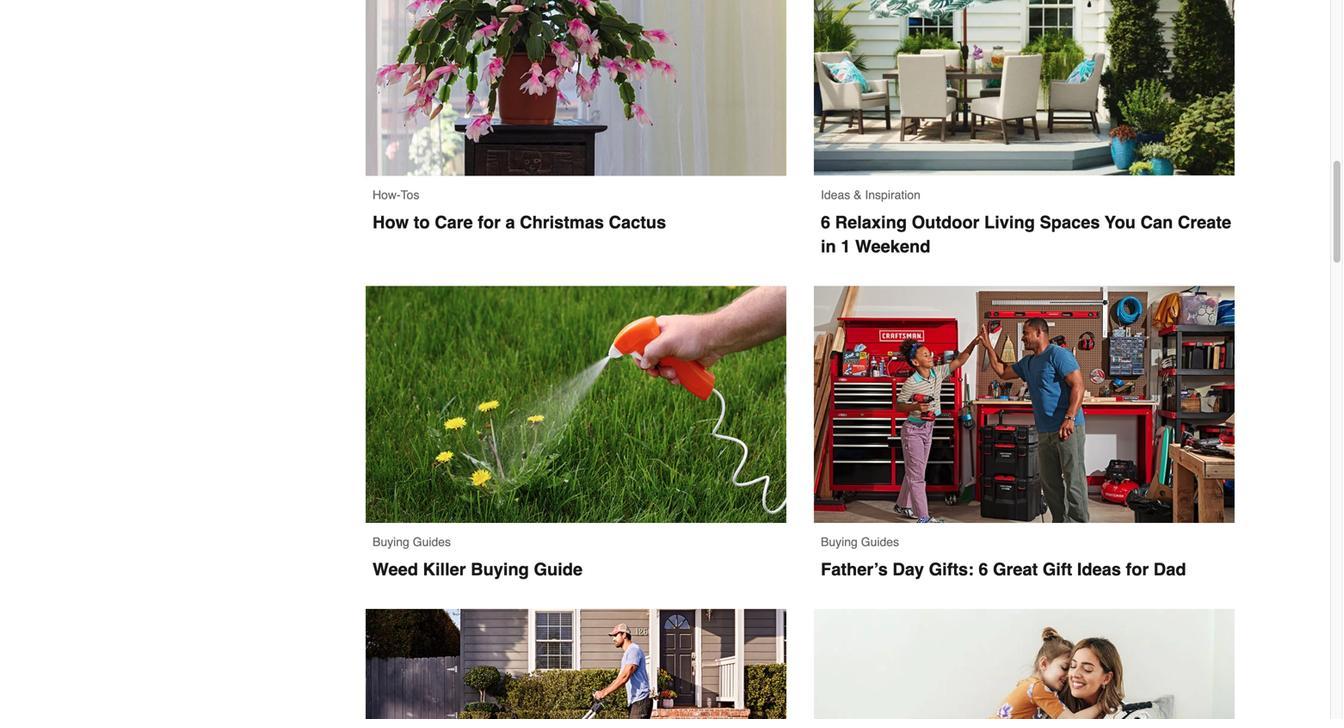Task type: describe. For each thing, give the bounding box(es) containing it.
buying guides for weed
[[373, 535, 451, 549]]

buying for father's day gifts: 6 great gift ideas for dad
[[821, 535, 858, 549]]

cactus
[[609, 213, 666, 232]]

buying guides for father's
[[821, 535, 899, 549]]

&
[[854, 188, 862, 202]]

inspiration
[[865, 188, 921, 202]]

6 relaxing outdoor living spaces you can create in 1 weekend
[[821, 212, 1236, 256]]

relaxing
[[835, 212, 907, 232]]

1 horizontal spatial 6
[[979, 559, 988, 579]]

buying for weed killer buying guide
[[373, 535, 409, 549]]

how to care for a christmas cactus
[[373, 213, 666, 232]]

to
[[414, 213, 430, 232]]

can
[[1141, 212, 1173, 232]]

you
[[1105, 212, 1136, 232]]

in
[[821, 237, 836, 256]]

how-tos
[[373, 188, 419, 202]]

julia hugging her daughter who has just brought her mother's day breakfast in bed. image
[[814, 609, 1235, 719]]

0 horizontal spatial ideas
[[821, 188, 850, 202]]

gift
[[1043, 559, 1072, 579]]

father's
[[821, 559, 888, 579]]

how
[[373, 213, 409, 232]]

father's day gifts: 6 great gift ideas for dad
[[821, 559, 1186, 579]]

weed
[[373, 559, 418, 579]]

1 horizontal spatial ideas
[[1077, 559, 1121, 579]]

ideas & inspiration
[[821, 188, 921, 202]]

how-
[[373, 188, 401, 202]]

0 horizontal spatial for
[[478, 213, 501, 232]]



Task type: vqa. For each thing, say whether or not it's contained in the screenshot.
Kinda
no



Task type: locate. For each thing, give the bounding box(es) containing it.
buying up 'weed'
[[373, 535, 409, 549]]

a man and a girl high-fiving in a workshop with craftsman tools and tool boxes in the background. image
[[814, 286, 1235, 523]]

0 vertical spatial for
[[478, 213, 501, 232]]

ideas right gift in the bottom right of the page
[[1077, 559, 1121, 579]]

guides for killer
[[413, 535, 451, 549]]

1 guides from the left
[[413, 535, 451, 549]]

create
[[1178, 212, 1231, 232]]

0 horizontal spatial guides
[[413, 535, 451, 549]]

1 vertical spatial ideas
[[1077, 559, 1121, 579]]

buying up father's at the right
[[821, 535, 858, 549]]

buying guides up 'weed'
[[373, 535, 451, 549]]

outdoor
[[912, 212, 980, 232]]

6 inside 6 relaxing outdoor living spaces you can create in 1 weekend
[[821, 212, 830, 232]]

1 buying guides from the left
[[373, 535, 451, 549]]

0 vertical spatial ideas
[[821, 188, 850, 202]]

for
[[478, 213, 501, 232], [1126, 559, 1149, 579]]

guides for day
[[861, 535, 899, 549]]

0 horizontal spatial buying
[[373, 535, 409, 549]]

1 vertical spatial 6
[[979, 559, 988, 579]]

ideas left &
[[821, 188, 850, 202]]

0 horizontal spatial 6
[[821, 212, 830, 232]]

a
[[505, 213, 515, 232]]

dad
[[1154, 559, 1186, 579]]

christmas
[[520, 213, 604, 232]]

for left a
[[478, 213, 501, 232]]

living
[[984, 212, 1035, 232]]

1 horizontal spatial guides
[[861, 535, 899, 549]]

weed killer buying guide
[[373, 559, 583, 579]]

great
[[993, 559, 1038, 579]]

guides
[[413, 535, 451, 549], [861, 535, 899, 549]]

for left dad
[[1126, 559, 1149, 579]]

1 horizontal spatial buying guides
[[821, 535, 899, 549]]

buying guides up father's at the right
[[821, 535, 899, 549]]

ideas
[[821, 188, 850, 202], [1077, 559, 1121, 579]]

guide
[[534, 559, 583, 579]]

buying
[[373, 535, 409, 549], [821, 535, 858, 549], [471, 559, 529, 579]]

6
[[821, 212, 830, 232], [979, 559, 988, 579]]

1 horizontal spatial for
[[1126, 559, 1149, 579]]

6 right gifts:
[[979, 559, 988, 579]]

0 vertical spatial 6
[[821, 212, 830, 232]]

killer
[[423, 559, 466, 579]]

guides up father's at the right
[[861, 535, 899, 549]]

an outdoor patio table and floral umbrella on a gray platform deck. image
[[814, 0, 1235, 176]]

gifts:
[[929, 559, 974, 579]]

1 horizontal spatial buying
[[471, 559, 529, 579]]

a christmas cactus with pink flowers on a piece of furniture in front of the window. image
[[366, 0, 786, 176]]

care
[[435, 213, 473, 232]]

spaces
[[1040, 212, 1100, 232]]

buying guides
[[373, 535, 451, 549], [821, 535, 899, 549]]

tos
[[401, 188, 419, 202]]

guides up killer
[[413, 535, 451, 549]]

0 horizontal spatial buying guides
[[373, 535, 451, 549]]

a man spraying a dandelion in a patch of green grass. image
[[366, 286, 786, 523]]

1 vertical spatial for
[[1126, 559, 1149, 579]]

6 up in
[[821, 212, 830, 232]]

1
[[841, 237, 850, 256]]

2 buying guides from the left
[[821, 535, 899, 549]]

a man mowing a front yard with a gray, black and green ego battery-powered mower. image
[[366, 609, 786, 719]]

weekend
[[855, 237, 930, 256]]

day
[[893, 559, 924, 579]]

buying right killer
[[471, 559, 529, 579]]

2 horizontal spatial buying
[[821, 535, 858, 549]]

2 guides from the left
[[861, 535, 899, 549]]



